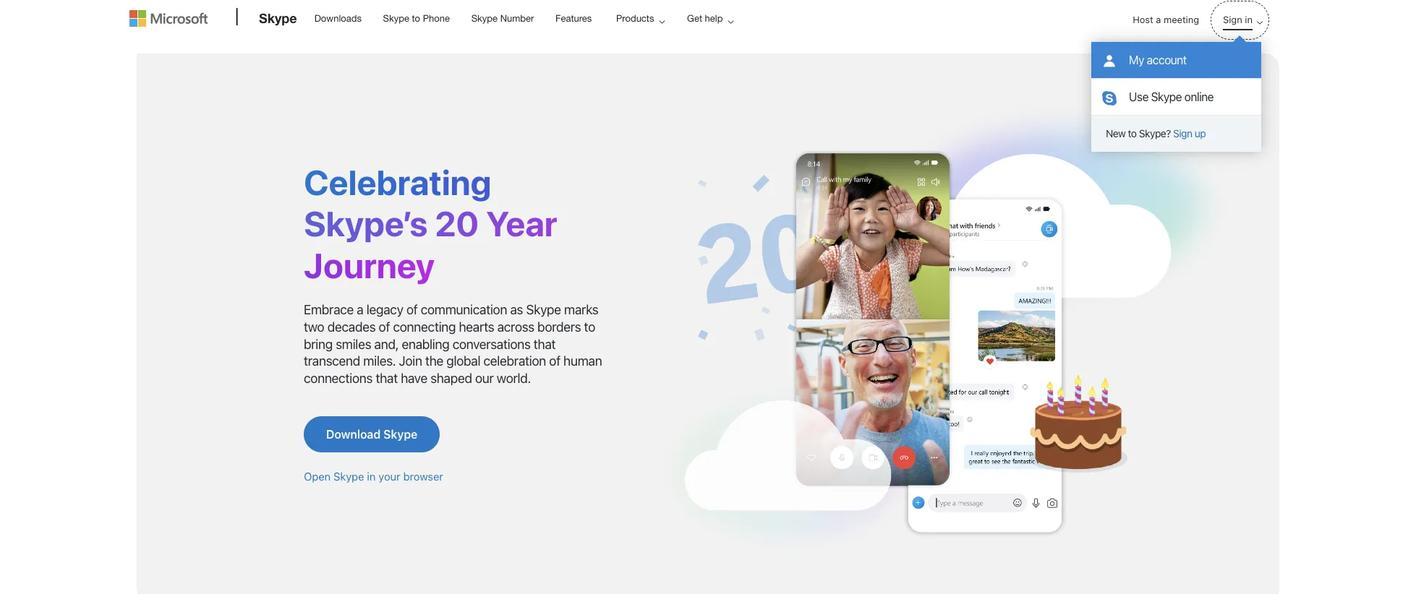 Task type: vqa. For each thing, say whether or not it's contained in the screenshot.
Skype Number
yes



Task type: describe. For each thing, give the bounding box(es) containing it.
skype left downloads link
[[259, 10, 297, 26]]

world.
[[497, 371, 531, 387]]

menu bar containing my account
[[129, 1, 1287, 152]]

host
[[1133, 14, 1153, 25]]

as
[[510, 302, 523, 317]]

0 horizontal spatial that
[[376, 371, 398, 387]]

meeting
[[1164, 14, 1199, 25]]

sign in link
[[1212, 1, 1269, 39]]

connecting
[[393, 319, 456, 335]]

shaped
[[430, 371, 472, 387]]

celebration
[[484, 354, 546, 369]]

new to skype? sign up
[[1106, 127, 1206, 140]]

celebrating
[[304, 162, 491, 202]]

features link
[[549, 1, 598, 35]]

a for host
[[1156, 14, 1161, 25]]

to for phone
[[412, 13, 420, 24]]

my account link
[[1091, 42, 1261, 78]]

host a meeting link
[[1121, 1, 1211, 39]]

skype's
[[304, 203, 428, 244]]

enabling
[[402, 337, 449, 352]]

use skype online link
[[1091, 79, 1261, 115]]

skype number
[[471, 13, 534, 24]]

skype image
[[1102, 91, 1116, 106]]

1 vertical spatial in
[[367, 470, 376, 483]]

products
[[616, 13, 654, 24]]

embrace a legacy of communication as skype marks two decades of connecting hearts across borders to bring smiles and, enabling conversations that transcend miles. join the global celebration of human connections that have shaped our world.
[[304, 302, 602, 387]]

download skype link
[[304, 417, 440, 453]]

get
[[687, 13, 702, 24]]

and,
[[374, 337, 399, 352]]

microsoft image
[[129, 10, 208, 27]]

get help
[[687, 13, 723, 24]]

new
[[1106, 127, 1126, 140]]

menu inside menu bar
[[1091, 42, 1261, 152]]

use
[[1129, 90, 1148, 103]]

connections
[[304, 371, 373, 387]]

skype left number
[[471, 13, 498, 24]]

in inside sign in link
[[1245, 14, 1253, 25]]

account
[[1147, 54, 1187, 67]]

open skype in your browser link
[[304, 470, 443, 483]]

bring
[[304, 337, 333, 352]]

phone
[[423, 13, 450, 24]]

up
[[1195, 127, 1206, 140]]

0 horizontal spatial of
[[379, 319, 390, 335]]

join
[[399, 354, 422, 369]]

great video calling with skype image
[[651, 97, 1236, 559]]

have
[[401, 371, 427, 387]]



Task type: locate. For each thing, give the bounding box(es) containing it.
0 vertical spatial a
[[1156, 14, 1161, 25]]

our
[[475, 371, 494, 387]]

skype link
[[252, 1, 304, 40]]

2 horizontal spatial of
[[549, 354, 560, 369]]

my
[[1129, 54, 1144, 67]]

my account
[[1129, 54, 1187, 67]]

to right new
[[1128, 127, 1137, 140]]

marks
[[564, 302, 598, 317]]

1 horizontal spatial a
[[1156, 14, 1161, 25]]

of down legacy at the left bottom of page
[[379, 319, 390, 335]]

20
[[435, 203, 479, 244]]

2 horizontal spatial to
[[1128, 127, 1137, 140]]

browser
[[403, 470, 443, 483]]

across
[[497, 319, 534, 335]]

that down miles.
[[376, 371, 398, 387]]

hearts
[[459, 319, 494, 335]]

0 vertical spatial to
[[412, 13, 420, 24]]

borders
[[537, 319, 581, 335]]

1 horizontal spatial in
[[1245, 14, 1253, 25]]

two
[[304, 319, 324, 335]]

to down marks
[[584, 319, 595, 335]]

menu bar
[[129, 1, 1287, 152]]

in
[[1245, 14, 1253, 25], [367, 470, 376, 483]]

in right meeting
[[1245, 14, 1253, 25]]

number
[[500, 13, 534, 24]]

skype to phone
[[383, 13, 450, 24]]

2 vertical spatial of
[[549, 354, 560, 369]]

to
[[412, 13, 420, 24], [1128, 127, 1137, 140], [584, 319, 595, 335]]

open skype in your browser
[[304, 470, 443, 483]]

menu containing my account
[[1091, 42, 1261, 152]]

1 vertical spatial a
[[357, 302, 363, 317]]

menu
[[1091, 42, 1261, 152]]

1 horizontal spatial that
[[534, 337, 556, 352]]

online
[[1184, 90, 1214, 103]]

legacy
[[367, 302, 403, 317]]

1 vertical spatial sign
[[1173, 127, 1192, 140]]

in left your
[[367, 470, 376, 483]]

human
[[563, 354, 602, 369]]

communication
[[421, 302, 507, 317]]

skype left phone
[[383, 13, 409, 24]]

skype number link
[[465, 1, 541, 35]]

host a meeting
[[1133, 14, 1199, 25]]

0 vertical spatial sign
[[1223, 14, 1242, 25]]

1 horizontal spatial sign
[[1223, 14, 1242, 25]]

global
[[446, 354, 480, 369]]

of
[[406, 302, 418, 317], [379, 319, 390, 335], [549, 354, 560, 369]]

decades
[[327, 319, 376, 335]]

smiles
[[336, 337, 371, 352]]

conversations
[[452, 337, 531, 352]]

that down borders
[[534, 337, 556, 352]]

download
[[326, 429, 381, 442]]

celebrating skype's 20 year journey
[[304, 162, 557, 286]]

that
[[534, 337, 556, 352], [376, 371, 398, 387]]

downloads link
[[308, 1, 368, 35]]

products button
[[604, 1, 677, 36]]

sign left up
[[1173, 127, 1192, 140]]

download skype
[[326, 429, 418, 442]]

skype right use
[[1151, 90, 1182, 103]]

1 vertical spatial of
[[379, 319, 390, 335]]

features
[[555, 13, 592, 24]]

a inside embrace a legacy of communication as skype marks two decades of connecting hearts across borders to bring smiles and, enabling conversations that transcend miles. join the global celebration of human connections that have shaped our world.
[[357, 302, 363, 317]]

skype up borders
[[526, 302, 561, 317]]

0 horizontal spatial a
[[357, 302, 363, 317]]

a
[[1156, 14, 1161, 25], [357, 302, 363, 317]]

get help button
[[675, 1, 745, 36]]

to left phone
[[412, 13, 420, 24]]

of left human
[[549, 354, 560, 369]]

skype to phone link
[[377, 1, 456, 35]]

to for skype?
[[1128, 127, 1137, 140]]

a up decades
[[357, 302, 363, 317]]

1 vertical spatial to
[[1128, 127, 1137, 140]]

0 horizontal spatial in
[[367, 470, 376, 483]]

to inside embrace a legacy of communication as skype marks two decades of connecting hearts across borders to bring smiles and, enabling conversations that transcend miles. join the global celebration of human connections that have shaped our world.
[[584, 319, 595, 335]]

skype
[[259, 10, 297, 26], [383, 13, 409, 24], [471, 13, 498, 24], [1151, 90, 1182, 103], [526, 302, 561, 317], [384, 429, 418, 442], [334, 470, 364, 483]]

your
[[379, 470, 400, 483]]

open
[[304, 470, 331, 483]]

0 horizontal spatial sign
[[1173, 127, 1192, 140]]

year
[[486, 203, 557, 244]]

miles.
[[363, 354, 396, 369]]

1 horizontal spatial of
[[406, 302, 418, 317]]

the
[[425, 354, 443, 369]]

transcend
[[304, 354, 360, 369]]

0 vertical spatial of
[[406, 302, 418, 317]]

skype?
[[1139, 127, 1171, 140]]

sign left arrow down image
[[1223, 14, 1242, 25]]

a for embrace
[[357, 302, 363, 317]]

journey
[[304, 245, 435, 286]]

0 vertical spatial that
[[534, 337, 556, 352]]

a right host
[[1156, 14, 1161, 25]]

1 horizontal spatial to
[[584, 319, 595, 335]]

embrace
[[304, 302, 354, 317]]

1 vertical spatial that
[[376, 371, 398, 387]]

skype inside embrace a legacy of communication as skype marks two decades of connecting hearts across borders to bring smiles and, enabling conversations that transcend miles. join the global celebration of human connections that have shaped our world.
[[526, 302, 561, 317]]

sign in
[[1223, 14, 1253, 25]]

sign
[[1223, 14, 1242, 25], [1173, 127, 1192, 140]]

downloads
[[314, 13, 362, 24]]

user image
[[1102, 54, 1116, 69]]

arrow down image
[[1251, 14, 1269, 31]]

skype up your
[[384, 429, 418, 442]]

0 vertical spatial in
[[1245, 14, 1253, 25]]

of up connecting
[[406, 302, 418, 317]]

skype right open at bottom
[[334, 470, 364, 483]]

sign inside menu
[[1173, 127, 1192, 140]]

use skype online
[[1129, 90, 1214, 103]]

2 vertical spatial to
[[584, 319, 595, 335]]

0 horizontal spatial to
[[412, 13, 420, 24]]

help
[[705, 13, 723, 24]]



